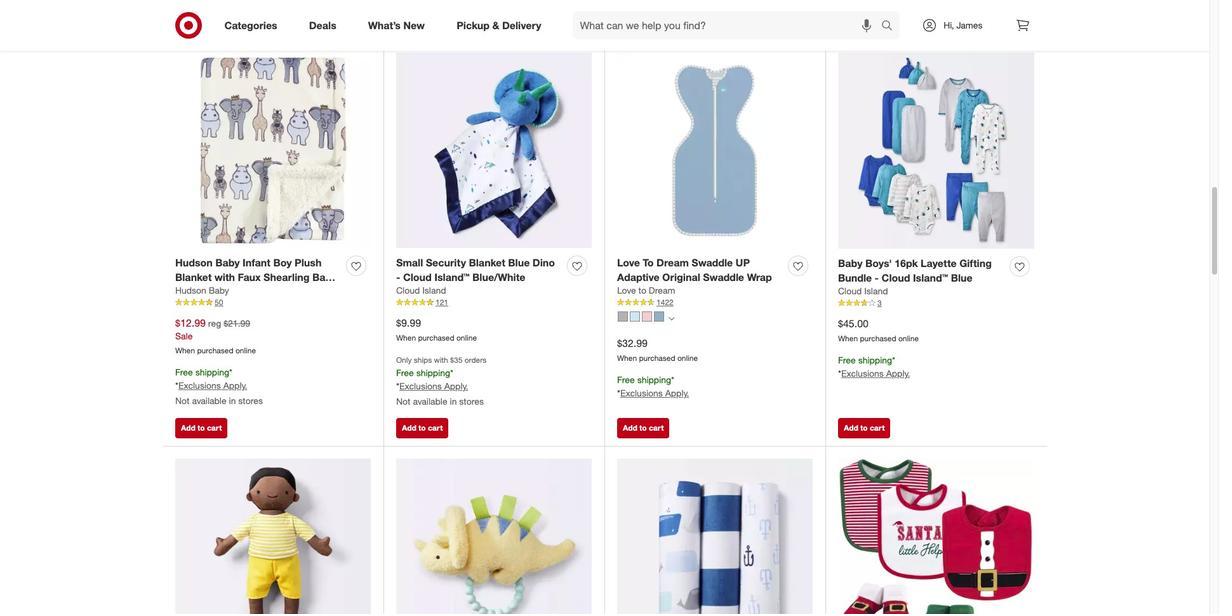 Task type: describe. For each thing, give the bounding box(es) containing it.
* down $12.99 reg $21.99 sale when purchased online
[[229, 367, 232, 378]]

shipping inside "only ships with $35 orders free shipping * * exclusions apply. not available in stores"
[[416, 368, 450, 379]]

to for love to dream swaddle up adaptive original swaddle wrap
[[640, 423, 647, 433]]

little treasure baby boy cotton bib and sock set 5pk, santa, one size image
[[838, 459, 1035, 615]]

bundle
[[838, 272, 872, 284]]

what's new
[[368, 19, 425, 31]]

1422 link
[[617, 298, 813, 309]]

$32.99
[[617, 337, 648, 350]]

love to dream link
[[617, 285, 675, 298]]

all colors element
[[669, 315, 675, 322]]

stores inside free shipping * * exclusions apply. not available in stores
[[238, 396, 263, 407]]

available inside free shipping * * exclusions apply. not available in stores
[[192, 396, 227, 407]]

orders
[[465, 356, 487, 365]]

deals
[[309, 19, 337, 31]]

* down $35 on the bottom of page
[[450, 368, 454, 379]]

purchased inside $12.99 reg $21.99 sale when purchased online
[[197, 346, 233, 356]]

one
[[239, 285, 259, 298]]

when inside $12.99 reg $21.99 sale when purchased online
[[175, 346, 195, 356]]

island™ inside the baby boys' 16pk layette gifting bundle - cloud island™ blue
[[913, 272, 948, 284]]

small security blanket blue dino - cloud island™ blue/white link
[[396, 256, 562, 285]]

shearling
[[264, 271, 310, 284]]

What can we help you find? suggestions appear below search field
[[573, 11, 885, 39]]

advertisement region
[[163, 0, 1047, 19]]

to for hudson baby infant boy plush blanket with faux shearling back, royal safari, one size
[[198, 423, 205, 433]]

* down $45.00 when purchased online
[[893, 355, 896, 366]]

exclusions apply. button down $45.00 when purchased online
[[842, 368, 910, 381]]

- inside the baby boys' 16pk layette gifting bundle - cloud island™ blue
[[875, 272, 879, 284]]

$21.99
[[224, 318, 250, 329]]

island™ inside small security blanket blue dino - cloud island™ blue/white
[[435, 271, 470, 284]]

pickup
[[457, 19, 490, 31]]

cloud island link for cloud
[[396, 285, 446, 298]]

available inside "only ships with $35 orders free shipping * * exclusions apply. not available in stores"
[[413, 396, 448, 407]]

hi, james
[[944, 20, 983, 30]]

categories link
[[214, 11, 293, 39]]

add to cart for hudson baby infant boy plush blanket with faux shearling back, royal safari, one size
[[181, 423, 222, 433]]

hi,
[[944, 20, 954, 30]]

add for hudson baby infant boy plush blanket with faux shearling back, royal safari, one size
[[181, 423, 195, 433]]

hudson baby infant boy plush blanket with faux shearling back, royal safari, one size image
[[175, 53, 371, 248]]

search button
[[876, 11, 907, 42]]

online for $9.99
[[457, 334, 477, 343]]

$9.99
[[396, 317, 421, 329]]

$12.99 reg $21.99 sale when purchased online
[[175, 317, 256, 356]]

love for love to dream
[[617, 285, 636, 296]]

dusty pink image
[[642, 312, 652, 322]]

50 link
[[175, 298, 371, 309]]

blanket inside small security blanket blue dino - cloud island™ blue/white
[[469, 256, 506, 269]]

love to dream
[[617, 285, 675, 296]]

reg
[[208, 318, 221, 329]]

only ships with $35 orders free shipping * * exclusions apply. not available in stores
[[396, 356, 487, 407]]

blue inside the baby boys' 16pk layette gifting bundle - cloud island™ blue
[[951, 272, 973, 284]]

blanket inside hudson baby infant boy plush blanket with faux shearling back, royal safari, one size
[[175, 271, 212, 284]]

add for small security blanket blue dino - cloud island™ blue/white
[[402, 423, 417, 433]]

with inside "only ships with $35 orders free shipping * * exclusions apply. not available in stores"
[[434, 356, 448, 365]]

boy
[[273, 256, 292, 269]]

love to dream swaddle up adaptive original swaddle wrap
[[617, 256, 772, 284]]

$45.00
[[838, 317, 869, 330]]

blue inside small security blanket blue dino - cloud island™ blue/white
[[508, 256, 530, 269]]

small
[[396, 256, 423, 269]]

dino
[[533, 256, 555, 269]]

categories
[[225, 19, 277, 31]]

purchased for $45.00
[[860, 334, 897, 344]]

online inside $12.99 reg $21.99 sale when purchased online
[[236, 346, 256, 356]]

in inside "only ships with $35 orders free shipping * * exclusions apply. not available in stores"
[[450, 396, 457, 407]]

wrap
[[747, 271, 772, 284]]

gifting
[[960, 257, 992, 270]]

baby inside the baby boys' 16pk layette gifting bundle - cloud island™ blue
[[838, 257, 863, 270]]

purchased for $32.99
[[639, 354, 676, 364]]

when for $45.00
[[838, 334, 858, 344]]

to for small security blanket blue dino - cloud island™ blue/white
[[419, 423, 426, 433]]

50
[[215, 298, 223, 308]]

apply. for bundle
[[887, 368, 910, 379]]

what's new link
[[357, 11, 441, 39]]

exclusions apply. button down $12.99 reg $21.99 sale when purchased online
[[178, 380, 247, 393]]

back,
[[313, 271, 340, 284]]

love to dream swaddle up adaptive original swaddle wrap link
[[617, 256, 783, 285]]

only
[[396, 356, 412, 365]]

not inside free shipping * * exclusions apply. not available in stores
[[175, 396, 190, 407]]

shipping for bundle
[[859, 355, 893, 366]]

* down $32.99
[[617, 388, 621, 399]]

hudson for hudson baby infant boy plush blanket with faux shearling back, royal safari, one size
[[175, 256, 213, 269]]

island for cloud
[[423, 285, 446, 296]]

exclusions for love to dream swaddle up adaptive original swaddle wrap
[[621, 388, 663, 399]]

$45.00 when purchased online
[[838, 317, 919, 344]]

121 link
[[396, 298, 592, 309]]

blue image
[[630, 312, 640, 322]]

apply. for adaptive
[[666, 388, 689, 399]]

blue/white
[[473, 271, 526, 284]]

* down sale
[[175, 381, 178, 391]]

to for baby boys' 16pk layette gifting bundle - cloud island™ blue
[[861, 423, 868, 433]]

faux
[[238, 271, 261, 284]]

when for $32.99
[[617, 354, 637, 364]]

adaptive
[[617, 271, 660, 284]]

delivery
[[502, 19, 542, 31]]

$32.99 when purchased online
[[617, 337, 698, 364]]

free shipping * * exclusions apply. for $45.00
[[838, 355, 910, 379]]

exclusions apply. button down $32.99 when purchased online
[[621, 388, 689, 400]]

add to cart for small security blanket blue dino - cloud island™ blue/white
[[402, 423, 443, 433]]

add to cart for love to dream swaddle up adaptive original swaddle wrap
[[623, 423, 664, 433]]

free for hudson baby infant boy plush blanket with faux shearling back, royal safari, one size
[[175, 367, 193, 378]]

cart for cloud
[[428, 423, 443, 433]]

purchased for $9.99
[[418, 334, 455, 343]]



Task type: vqa. For each thing, say whether or not it's contained in the screenshot.
light
no



Task type: locate. For each thing, give the bounding box(es) containing it.
with
[[215, 271, 235, 284], [434, 356, 448, 365]]

exclusions for hudson baby infant boy plush blanket with faux shearling back, royal safari, one size
[[178, 381, 221, 391]]

2 add to cart from the left
[[402, 423, 443, 433]]

blanket up blue/white
[[469, 256, 506, 269]]

shipping down $32.99 when purchased online
[[638, 375, 671, 386]]

sale
[[175, 331, 193, 342]]

* down only
[[396, 381, 400, 392]]

2 add to cart button from the left
[[396, 418, 449, 439]]

1 vertical spatial love
[[617, 285, 636, 296]]

0 vertical spatial with
[[215, 271, 235, 284]]

with left $35 on the bottom of page
[[434, 356, 448, 365]]

hudson baby
[[175, 285, 229, 296]]

1 horizontal spatial cloud island link
[[838, 285, 888, 298]]

4 add to cart from the left
[[844, 423, 885, 433]]

cart
[[207, 423, 222, 433], [428, 423, 443, 433], [649, 423, 664, 433], [870, 423, 885, 433]]

dream up 1422
[[649, 285, 675, 296]]

pickup & delivery link
[[446, 11, 557, 39]]

exclusions apply. button
[[842, 368, 910, 381], [178, 380, 247, 393], [400, 381, 468, 393], [621, 388, 689, 400]]

plush doll with yellow shorts - cloud island™ image
[[175, 459, 371, 615], [175, 459, 371, 615]]

1 horizontal spatial island
[[865, 286, 888, 297]]

size
[[262, 285, 282, 298]]

free inside free shipping * * exclusions apply. not available in stores
[[175, 367, 193, 378]]

ships
[[414, 356, 432, 365]]

- down small
[[396, 271, 401, 284]]

* down $32.99 when purchased online
[[671, 375, 675, 386]]

online inside $32.99 when purchased online
[[678, 354, 698, 364]]

0 vertical spatial blue
[[508, 256, 530, 269]]

1 add to cart from the left
[[181, 423, 222, 433]]

- inside small security blanket blue dino - cloud island™ blue/white
[[396, 271, 401, 284]]

cloud island for -
[[838, 286, 888, 297]]

1 love from the top
[[617, 256, 640, 269]]

add for baby boys' 16pk layette gifting bundle - cloud island™ blue
[[844, 423, 859, 433]]

0 horizontal spatial island™
[[435, 271, 470, 284]]

swaddle left up
[[692, 256, 733, 269]]

baby for hudson baby infant boy plush blanket with faux shearling back, royal safari, one size
[[215, 256, 240, 269]]

0 horizontal spatial in
[[229, 396, 236, 407]]

baby for hudson baby
[[209, 285, 229, 296]]

all colors image
[[669, 316, 675, 322]]

free shipping * * exclusions apply. not available in stores
[[175, 367, 263, 407]]

free shipping * * exclusions apply. down $32.99 when purchased online
[[617, 375, 689, 399]]

up
[[736, 256, 750, 269]]

cloud island link down bundle
[[838, 285, 888, 298]]

3 add from the left
[[623, 423, 638, 433]]

shipping down $12.99 reg $21.99 sale when purchased online
[[195, 367, 229, 378]]

island
[[423, 285, 446, 296], [865, 286, 888, 297]]

exclusions down $45.00 when purchased online
[[842, 368, 884, 379]]

$12.99
[[175, 317, 206, 329]]

free down only
[[396, 368, 414, 379]]

online for $45.00
[[899, 334, 919, 344]]

love down the adaptive
[[617, 285, 636, 296]]

0 vertical spatial hudson
[[175, 256, 213, 269]]

16pk
[[895, 257, 918, 270]]

apply. down $45.00 when purchased online
[[887, 368, 910, 379]]

island for -
[[865, 286, 888, 297]]

not inside "only ships with $35 orders free shipping * * exclusions apply. not available in stores"
[[396, 396, 411, 407]]

island up 121
[[423, 285, 446, 296]]

shipping for adaptive
[[638, 375, 671, 386]]

2 love from the top
[[617, 285, 636, 296]]

love inside love to dream link
[[617, 285, 636, 296]]

gray image
[[618, 312, 628, 322]]

exclusions inside "only ships with $35 orders free shipping * * exclusions apply. not available in stores"
[[400, 381, 442, 392]]

1 horizontal spatial available
[[413, 396, 448, 407]]

apply. inside "only ships with $35 orders free shipping * * exclusions apply. not available in stores"
[[444, 381, 468, 392]]

with up safari,
[[215, 271, 235, 284]]

2 cart from the left
[[428, 423, 443, 433]]

boys'
[[866, 257, 892, 270]]

* down '$45.00'
[[838, 368, 842, 379]]

free down sale
[[175, 367, 193, 378]]

hudson for hudson baby
[[175, 285, 206, 296]]

stores inside "only ships with $35 orders free shipping * * exclusions apply. not available in stores"
[[459, 396, 484, 407]]

add to cart for baby boys' 16pk layette gifting bundle - cloud island™ blue
[[844, 423, 885, 433]]

1422
[[657, 298, 674, 308]]

add for love to dream swaddle up adaptive original swaddle wrap
[[623, 423, 638, 433]]

apply. for blanket
[[223, 381, 247, 391]]

exclusions
[[842, 368, 884, 379], [178, 381, 221, 391], [400, 381, 442, 392], [621, 388, 663, 399]]

not
[[175, 396, 190, 407], [396, 396, 411, 407]]

1 horizontal spatial with
[[434, 356, 448, 365]]

- down boys'
[[875, 272, 879, 284]]

purchased down reg
[[197, 346, 233, 356]]

0 horizontal spatial not
[[175, 396, 190, 407]]

baby
[[215, 256, 240, 269], [838, 257, 863, 270], [209, 285, 229, 296]]

available
[[192, 396, 227, 407], [413, 396, 448, 407]]

1 vertical spatial with
[[434, 356, 448, 365]]

121
[[436, 298, 448, 308]]

apply. down $35 on the bottom of page
[[444, 381, 468, 392]]

add to cart button for small security blanket blue dino - cloud island™ blue/white
[[396, 418, 449, 439]]

1 add from the left
[[181, 423, 195, 433]]

when down $32.99
[[617, 354, 637, 364]]

cloud island for cloud
[[396, 285, 446, 296]]

0 vertical spatial swaddle
[[692, 256, 733, 269]]

add
[[181, 423, 195, 433], [402, 423, 417, 433], [623, 423, 638, 433], [844, 423, 859, 433]]

0 horizontal spatial with
[[215, 271, 235, 284]]

exclusions down $32.99 when purchased online
[[621, 388, 663, 399]]

new
[[404, 19, 425, 31]]

1 horizontal spatial in
[[450, 396, 457, 407]]

island™
[[435, 271, 470, 284], [913, 272, 948, 284]]

baby inside hudson baby infant boy plush blanket with faux shearling back, royal safari, one size
[[215, 256, 240, 269]]

add to cart button for hudson baby infant boy plush blanket with faux shearling back, royal safari, one size
[[175, 418, 228, 439]]

small security blanket blue dino - cloud island™ blue/white image
[[396, 53, 592, 248], [396, 53, 592, 248]]

0 horizontal spatial -
[[396, 271, 401, 284]]

cloud inside the baby boys' 16pk layette gifting bundle - cloud island™ blue
[[882, 272, 911, 284]]

apply. inside free shipping * * exclusions apply. not available in stores
[[223, 381, 247, 391]]

1 vertical spatial hudson
[[175, 285, 206, 296]]

4 add to cart button from the left
[[838, 418, 891, 439]]

when down sale
[[175, 346, 195, 356]]

1 vertical spatial swaddle
[[703, 271, 745, 284]]

with inside hudson baby infant boy plush blanket with faux shearling back, royal safari, one size
[[215, 271, 235, 284]]

0 horizontal spatial blue
[[508, 256, 530, 269]]

0 horizontal spatial cloud island link
[[396, 285, 446, 298]]

0 vertical spatial blanket
[[469, 256, 506, 269]]

free inside "only ships with $35 orders free shipping * * exclusions apply. not available in stores"
[[396, 368, 414, 379]]

3 cart from the left
[[649, 423, 664, 433]]

purchased down $32.99
[[639, 354, 676, 364]]

purchased inside $45.00 when purchased online
[[860, 334, 897, 344]]

dream up original
[[657, 256, 689, 269]]

exclusions inside free shipping * * exclusions apply. not available in stores
[[178, 381, 221, 391]]

1 horizontal spatial not
[[396, 396, 411, 407]]

1 horizontal spatial blanket
[[469, 256, 506, 269]]

hudson baby link
[[175, 285, 229, 298]]

love for love to dream swaddle up adaptive original swaddle wrap
[[617, 256, 640, 269]]

blanket
[[469, 256, 506, 269], [175, 271, 212, 284]]

cart for original
[[649, 423, 664, 433]]

shipping down ships
[[416, 368, 450, 379]]

security
[[426, 256, 466, 269]]

sponsored
[[1010, 20, 1047, 30]]

3 add to cart button from the left
[[617, 418, 670, 439]]

0 horizontal spatial cloud island
[[396, 285, 446, 296]]

exclusions down sale
[[178, 381, 221, 391]]

when
[[396, 334, 416, 343], [838, 334, 858, 344], [175, 346, 195, 356], [617, 354, 637, 364]]

1 horizontal spatial -
[[875, 272, 879, 284]]

in
[[229, 396, 236, 407], [450, 396, 457, 407]]

free for baby boys' 16pk layette gifting bundle - cloud island™ blue
[[838, 355, 856, 366]]

in inside free shipping * * exclusions apply. not available in stores
[[229, 396, 236, 407]]

when down $9.99
[[396, 334, 416, 343]]

baby up bundle
[[838, 257, 863, 270]]

plush
[[295, 256, 322, 269]]

hudson inside hudson baby infant boy plush blanket with faux shearling back, royal safari, one size
[[175, 256, 213, 269]]

baby boys' 16pk layette gifting bundle - cloud island™ blue image
[[838, 53, 1035, 249], [838, 53, 1035, 249]]

when inside $32.99 when purchased online
[[617, 354, 637, 364]]

baby boys' 16pk layette gifting bundle - cloud island™ blue link
[[838, 256, 1005, 285]]

1 horizontal spatial blue
[[951, 272, 973, 284]]

island™ down security
[[435, 271, 470, 284]]

island™ down the layette
[[913, 272, 948, 284]]

island up 3
[[865, 286, 888, 297]]

pickup & delivery
[[457, 19, 542, 31]]

3 link
[[838, 298, 1035, 309]]

*
[[893, 355, 896, 366], [229, 367, 232, 378], [450, 368, 454, 379], [838, 368, 842, 379], [671, 375, 675, 386], [175, 381, 178, 391], [396, 381, 400, 392], [617, 388, 621, 399]]

what's
[[368, 19, 401, 31]]

-
[[396, 271, 401, 284], [875, 272, 879, 284]]

$9.99 when purchased online
[[396, 317, 477, 343]]

0 horizontal spatial available
[[192, 396, 227, 407]]

deals link
[[298, 11, 352, 39]]

blue down gifting
[[951, 272, 973, 284]]

purchased down '$45.00'
[[860, 334, 897, 344]]

shipping down $45.00 when purchased online
[[859, 355, 893, 366]]

0 horizontal spatial stores
[[238, 396, 263, 407]]

1 cart from the left
[[207, 423, 222, 433]]

cloud
[[403, 271, 432, 284], [882, 272, 911, 284], [396, 285, 420, 296], [838, 286, 862, 297]]

shipping for blanket
[[195, 367, 229, 378]]

online
[[457, 334, 477, 343], [899, 334, 919, 344], [236, 346, 256, 356], [678, 354, 698, 364]]

hudson baby infant boy plush blanket with faux shearling back, royal safari, one size link
[[175, 256, 341, 298]]

add to cart button for baby boys' 16pk layette gifting bundle - cloud island™ blue
[[838, 418, 891, 439]]

dream for to
[[649, 285, 675, 296]]

1 horizontal spatial island™
[[913, 272, 948, 284]]

when for $9.99
[[396, 334, 416, 343]]

swaddle down up
[[703, 271, 745, 284]]

free shipping * * exclusions apply. down $45.00 when purchased online
[[838, 355, 910, 379]]

free shipping * * exclusions apply. for $32.99
[[617, 375, 689, 399]]

purchased up ships
[[418, 334, 455, 343]]

hudson
[[175, 256, 213, 269], [175, 285, 206, 296]]

baby up 50
[[209, 285, 229, 296]]

1 vertical spatial blanket
[[175, 271, 212, 284]]

layette
[[921, 257, 957, 270]]

stores
[[238, 396, 263, 407], [459, 396, 484, 407]]

add to cart button
[[175, 418, 228, 439], [396, 418, 449, 439], [617, 418, 670, 439], [838, 418, 891, 439]]

1 horizontal spatial stores
[[459, 396, 484, 407]]

add to cart button for love to dream swaddle up adaptive original swaddle wrap
[[617, 418, 670, 439]]

small security blanket blue dino - cloud island™ blue/white
[[396, 256, 555, 284]]

dream inside love to dream swaddle up adaptive original swaddle wrap
[[657, 256, 689, 269]]

shipping
[[859, 355, 893, 366], [195, 367, 229, 378], [416, 368, 450, 379], [638, 375, 671, 386]]

free down $32.99
[[617, 375, 635, 386]]

dusty blue image
[[654, 312, 664, 322]]

royal
[[175, 285, 202, 298]]

when inside $45.00 when purchased online
[[838, 334, 858, 344]]

1 horizontal spatial cloud island
[[838, 286, 888, 297]]

cloud island up 121
[[396, 285, 446, 296]]

james
[[957, 20, 983, 30]]

cloud island link
[[396, 285, 446, 298], [838, 285, 888, 298]]

swaddle
[[692, 256, 733, 269], [703, 271, 745, 284]]

purchased inside $9.99 when purchased online
[[418, 334, 455, 343]]

free shipping * * exclusions apply.
[[838, 355, 910, 379], [617, 375, 689, 399]]

apply. down $12.99 reg $21.99 sale when purchased online
[[223, 381, 247, 391]]

online for $32.99
[[678, 354, 698, 364]]

free for love to dream swaddle up adaptive original swaddle wrap
[[617, 375, 635, 386]]

$35
[[450, 356, 463, 365]]

purchased inside $32.99 when purchased online
[[639, 354, 676, 364]]

dream for to
[[657, 256, 689, 269]]

apply. down $32.99 when purchased online
[[666, 388, 689, 399]]

love up the adaptive
[[617, 256, 640, 269]]

safari,
[[205, 285, 236, 298]]

original
[[663, 271, 701, 284]]

3 add to cart from the left
[[623, 423, 664, 433]]

exclusions apply. button down ships
[[400, 381, 468, 393]]

1 horizontal spatial free shipping * * exclusions apply.
[[838, 355, 910, 379]]

love inside love to dream swaddle up adaptive original swaddle wrap
[[617, 256, 640, 269]]

when inside $9.99 when purchased online
[[396, 334, 416, 343]]

0 vertical spatial dream
[[657, 256, 689, 269]]

infant
[[243, 256, 271, 269]]

0 horizontal spatial blanket
[[175, 271, 212, 284]]

baby up faux at the top of the page
[[215, 256, 240, 269]]

0 vertical spatial love
[[617, 256, 640, 269]]

online inside $9.99 when purchased online
[[457, 334, 477, 343]]

shipping inside free shipping * * exclusions apply. not available in stores
[[195, 367, 229, 378]]

cart for with
[[207, 423, 222, 433]]

when down '$45.00'
[[838, 334, 858, 344]]

1 vertical spatial blue
[[951, 272, 973, 284]]

1 hudson from the top
[[175, 256, 213, 269]]

blue up blue/white
[[508, 256, 530, 269]]

dream
[[657, 256, 689, 269], [649, 285, 675, 296]]

0 horizontal spatial free shipping * * exclusions apply.
[[617, 375, 689, 399]]

blanket up royal
[[175, 271, 212, 284]]

3
[[878, 299, 882, 308]]

free down '$45.00'
[[838, 355, 856, 366]]

1 vertical spatial dream
[[649, 285, 675, 296]]

soft dinosaur toy - cloud island™ yellow image
[[396, 459, 592, 615], [396, 459, 592, 615]]

blue
[[508, 256, 530, 269], [951, 272, 973, 284]]

muslin swaddle blankets by the sea 3pk - cloud island™  blue image
[[617, 459, 813, 615], [617, 459, 813, 615]]

exclusions down ships
[[400, 381, 442, 392]]

&
[[493, 19, 500, 31]]

baby boys' 16pk layette gifting bundle - cloud island™ blue
[[838, 257, 992, 284]]

dream inside love to dream link
[[649, 285, 675, 296]]

cloud island link for -
[[838, 285, 888, 298]]

purchased
[[418, 334, 455, 343], [860, 334, 897, 344], [197, 346, 233, 356], [639, 354, 676, 364]]

to
[[643, 256, 654, 269]]

free
[[838, 355, 856, 366], [175, 367, 193, 378], [396, 368, 414, 379], [617, 375, 635, 386]]

2 hudson from the top
[[175, 285, 206, 296]]

search
[[876, 20, 907, 33]]

cloud island down bundle
[[838, 286, 888, 297]]

4 cart from the left
[[870, 423, 885, 433]]

hudson baby infant boy plush blanket with faux shearling back, royal safari, one size
[[175, 256, 340, 298]]

0 horizontal spatial island
[[423, 285, 446, 296]]

cloud island link up 121
[[396, 285, 446, 298]]

online inside $45.00 when purchased online
[[899, 334, 919, 344]]

cloud inside small security blanket blue dino - cloud island™ blue/white
[[403, 271, 432, 284]]

1 add to cart button from the left
[[175, 418, 228, 439]]

2 add from the left
[[402, 423, 417, 433]]

exclusions for baby boys' 16pk layette gifting bundle - cloud island™ blue
[[842, 368, 884, 379]]

4 add from the left
[[844, 423, 859, 433]]

cart for -
[[870, 423, 885, 433]]

love to dream swaddle up adaptive original swaddle wrap image
[[617, 53, 813, 248], [617, 53, 813, 248]]



